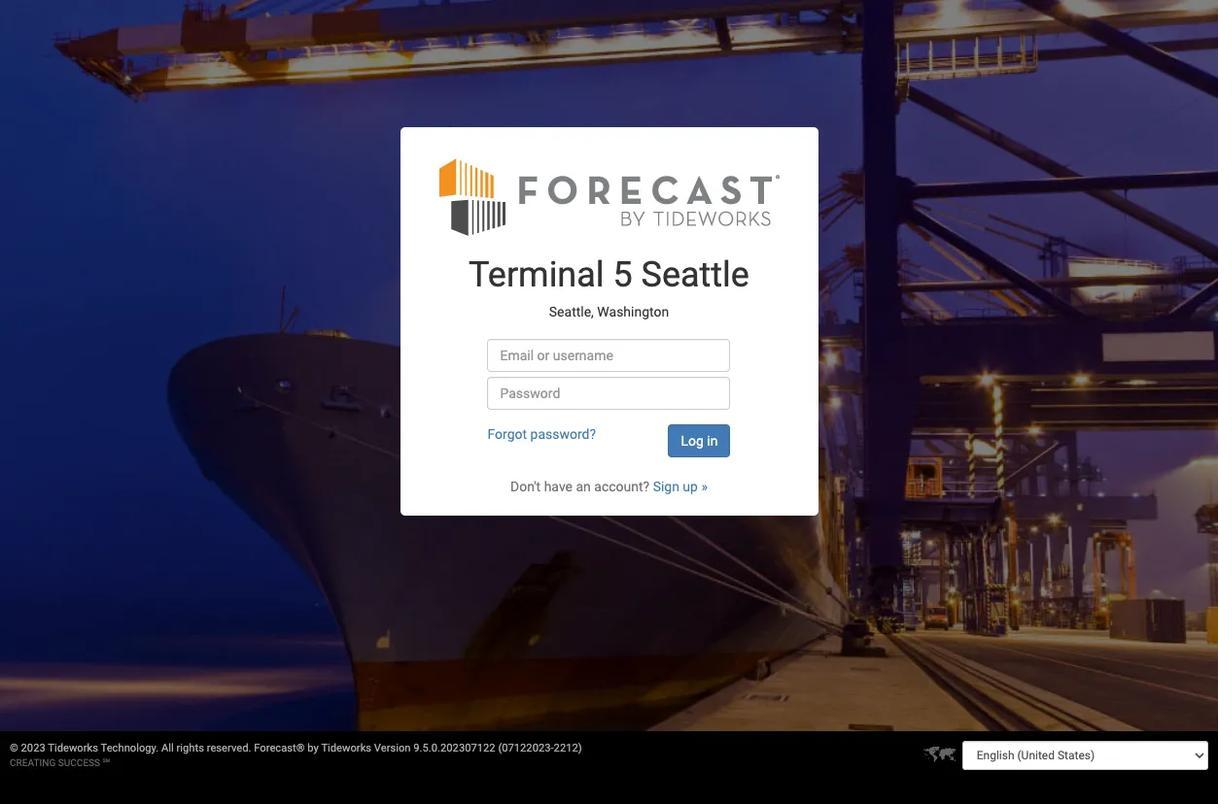 Task type: describe. For each thing, give the bounding box(es) containing it.
up
[[683, 479, 698, 495]]

forecast® by tideworks image
[[439, 157, 779, 237]]

terminal 5 seattle seattle, washington
[[469, 255, 749, 320]]

Password password field
[[487, 377, 731, 410]]

©
[[10, 743, 18, 755]]

forgot
[[487, 427, 527, 442]]

℠
[[103, 758, 110, 769]]

all
[[161, 743, 174, 755]]

by
[[307, 743, 319, 755]]

2212)
[[554, 743, 582, 755]]

reserved.
[[207, 743, 251, 755]]

© 2023 tideworks technology. all rights reserved. forecast® by tideworks version 9.5.0.202307122 (07122023-2212) creating success ℠
[[10, 743, 582, 769]]

seattle,
[[549, 304, 594, 320]]

9.5.0.202307122
[[413, 743, 495, 755]]

log in button
[[668, 425, 730, 458]]

in
[[707, 434, 718, 449]]

account?
[[594, 479, 650, 495]]

version
[[374, 743, 411, 755]]

rights
[[176, 743, 204, 755]]

washington
[[597, 304, 669, 320]]



Task type: locate. For each thing, give the bounding box(es) containing it.
tideworks
[[48, 743, 98, 755], [321, 743, 371, 755]]

seattle
[[641, 255, 749, 296]]

tideworks right by
[[321, 743, 371, 755]]

sign
[[653, 479, 679, 495]]

have
[[544, 479, 573, 495]]

don't have an account? sign up »
[[510, 479, 708, 495]]

forgot password? log in
[[487, 427, 718, 449]]

5
[[613, 255, 633, 296]]

don't
[[510, 479, 541, 495]]

(07122023-
[[498, 743, 554, 755]]

1 horizontal spatial tideworks
[[321, 743, 371, 755]]

tideworks up success
[[48, 743, 98, 755]]

creating
[[10, 758, 56, 769]]

forgot password? link
[[487, 427, 596, 442]]

success
[[58, 758, 100, 769]]

technology.
[[101, 743, 159, 755]]

2023
[[21, 743, 45, 755]]

»
[[701, 479, 708, 495]]

Email or username text field
[[487, 339, 731, 372]]

sign up » link
[[653, 479, 708, 495]]

password?
[[530, 427, 596, 442]]

forecast®
[[254, 743, 305, 755]]

log
[[681, 434, 704, 449]]

1 tideworks from the left
[[48, 743, 98, 755]]

terminal
[[469, 255, 604, 296]]

2 tideworks from the left
[[321, 743, 371, 755]]

0 horizontal spatial tideworks
[[48, 743, 98, 755]]

an
[[576, 479, 591, 495]]



